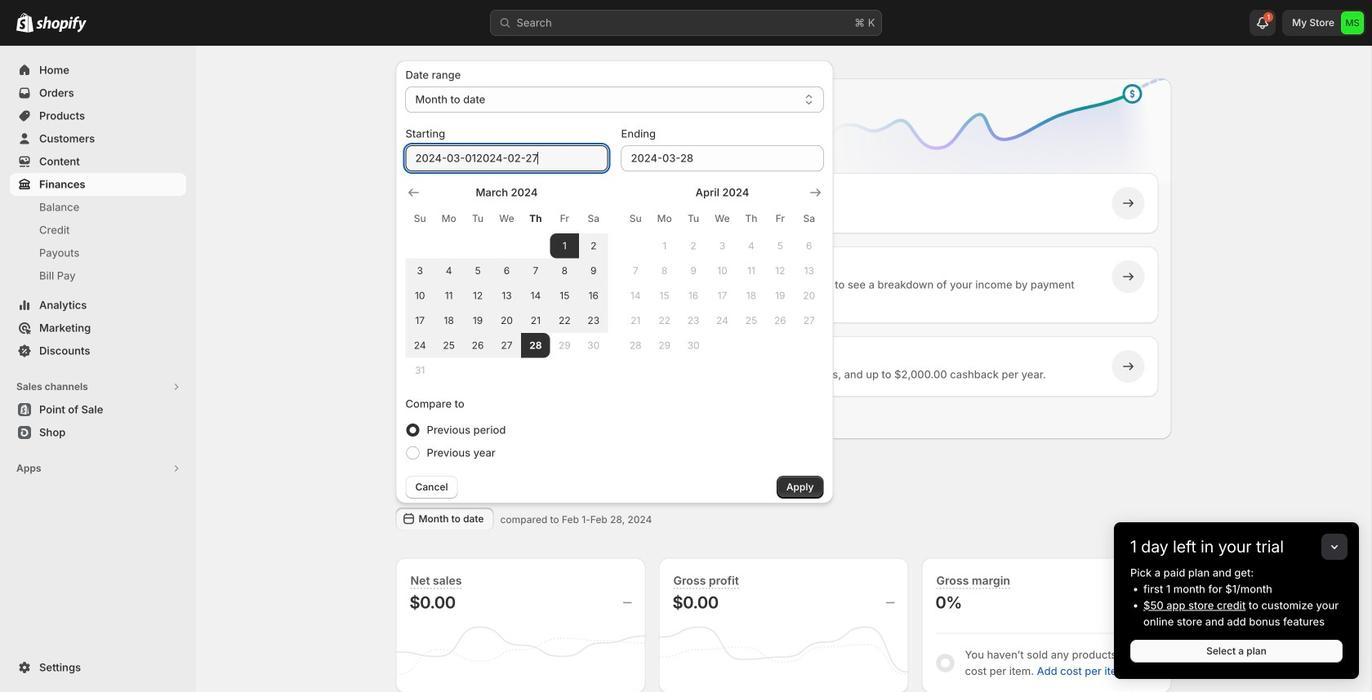 Task type: describe. For each thing, give the bounding box(es) containing it.
select a plan image
[[431, 195, 447, 212]]

saturday element for first friday element from the right
[[795, 204, 824, 234]]

thursday element for 'wednesday' element associated with monday element for first friday element from the right
[[737, 204, 766, 234]]

sunday element for monday element for first friday element from the right
[[621, 204, 650, 234]]

line chart image
[[801, 75, 1175, 209]]

monday element for second friday element from right
[[435, 204, 463, 234]]

monday element for first friday element from the right
[[650, 204, 679, 234]]

sunday element for monday element related to second friday element from right
[[406, 204, 435, 234]]

set up shopify payments image
[[431, 269, 447, 285]]

shopify image
[[16, 13, 33, 32]]

tuesday element for monday element for first friday element from the right
[[679, 204, 708, 234]]

1 friday element from the left
[[550, 204, 579, 234]]

2 friday element from the left
[[766, 204, 795, 234]]

tuesday element for monday element related to second friday element from right
[[463, 204, 492, 234]]



Task type: vqa. For each thing, say whether or not it's contained in the screenshot.
dialog
no



Task type: locate. For each thing, give the bounding box(es) containing it.
2 sunday element from the left
[[621, 204, 650, 234]]

1 grid from the left
[[406, 185, 608, 383]]

2 monday element from the left
[[650, 204, 679, 234]]

1 saturday element from the left
[[579, 204, 608, 234]]

saturday element
[[579, 204, 608, 234], [795, 204, 824, 234]]

1 horizontal spatial monday element
[[650, 204, 679, 234]]

saturday element for second friday element from right
[[579, 204, 608, 234]]

0 horizontal spatial grid
[[406, 185, 608, 383]]

1 wednesday element from the left
[[492, 204, 521, 234]]

2 saturday element from the left
[[795, 204, 824, 234]]

0 horizontal spatial friday element
[[550, 204, 579, 234]]

wednesday element
[[492, 204, 521, 234], [708, 204, 737, 234]]

0 horizontal spatial tuesday element
[[463, 204, 492, 234]]

1 horizontal spatial wednesday element
[[708, 204, 737, 234]]

2 tuesday element from the left
[[679, 204, 708, 234]]

friday element
[[550, 204, 579, 234], [766, 204, 795, 234]]

wednesday element for monday element for first friday element from the right
[[708, 204, 737, 234]]

shopify image
[[36, 16, 87, 32]]

sunday element
[[406, 204, 435, 234], [621, 204, 650, 234]]

2 wednesday element from the left
[[708, 204, 737, 234]]

None text field
[[406, 145, 608, 172], [621, 145, 824, 172], [406, 145, 608, 172], [621, 145, 824, 172]]

1 sunday element from the left
[[406, 204, 435, 234]]

0 horizontal spatial saturday element
[[579, 204, 608, 234]]

2 grid from the left
[[621, 185, 824, 358]]

0 horizontal spatial thursday element
[[521, 204, 550, 234]]

1 horizontal spatial tuesday element
[[679, 204, 708, 234]]

1 horizontal spatial thursday element
[[737, 204, 766, 234]]

0 horizontal spatial wednesday element
[[492, 204, 521, 234]]

0 horizontal spatial sunday element
[[406, 204, 435, 234]]

tuesday element
[[463, 204, 492, 234], [679, 204, 708, 234]]

0 horizontal spatial monday element
[[435, 204, 463, 234]]

1 tuesday element from the left
[[463, 204, 492, 234]]

2 thursday element from the left
[[737, 204, 766, 234]]

1 horizontal spatial saturday element
[[795, 204, 824, 234]]

thursday element
[[521, 204, 550, 234], [737, 204, 766, 234]]

1 horizontal spatial sunday element
[[621, 204, 650, 234]]

1 thursday element from the left
[[521, 204, 550, 234]]

1 horizontal spatial grid
[[621, 185, 824, 358]]

1 monday element from the left
[[435, 204, 463, 234]]

1 horizontal spatial friday element
[[766, 204, 795, 234]]

monday element
[[435, 204, 463, 234], [650, 204, 679, 234]]

wednesday element for monday element related to second friday element from right
[[492, 204, 521, 234]]

grid
[[406, 185, 608, 383], [621, 185, 824, 358]]

thursday element for 'wednesday' element related to monday element related to second friday element from right
[[521, 204, 550, 234]]

my store image
[[1341, 11, 1364, 34]]



